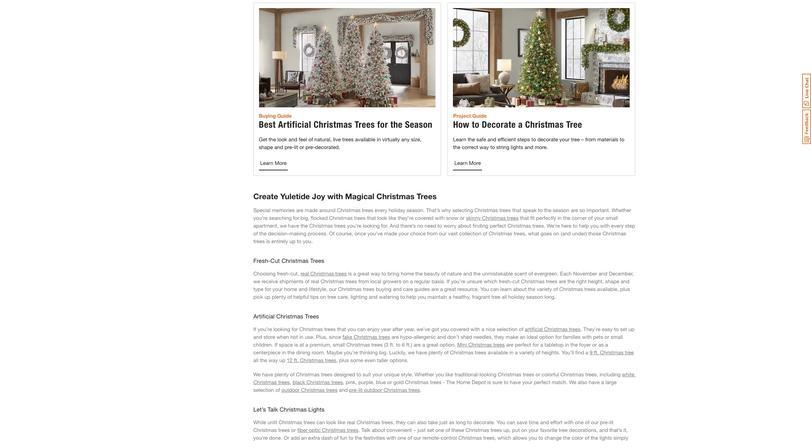 Task type: describe. For each thing, give the bounding box(es) containing it.
get
[[259, 136, 267, 142]]

perfect inside the that fit perfectly in the corner of your small apartment, we have the christmas trees you're looking for. and there's no need to worry about finding perfect christmas trees. we're here to help you with every step of the decision-making process. of course, once you've made your choice from our vast collection of christmas trees, what goes on (and under) those christmas trees is entirely up to you.
[[490, 223, 506, 229]]

a down option
[[540, 342, 543, 348]]

trees, left including
[[585, 372, 598, 378]]

have inside are perfect for a tabletop in the foyer or as a centerpiece in the dining room. maybe you're thinking big. luckily, we have plenty of christmas trees available in a variety of heights. you'll find a
[[416, 350, 427, 356]]

2 vertical spatial one
[[398, 435, 406, 441]]

with inside special memories are made around christmas trees every holiday season. that's why selecting christmas trees that speak to the season are so important. whether you're searching for big, flocked christmas trees that look like they're covered with snow or
[[435, 215, 445, 221]]

guide for artificial
[[277, 113, 292, 119]]

are up maintain in the bottom of the page
[[431, 286, 439, 292]]

to down making
[[297, 238, 301, 244]]

ft. for 12 ft. christmas trees , plus some even taller options.
[[294, 357, 299, 364]]

unmistakable
[[482, 271, 513, 277]]

look inside get the look and feel of natural, live trees available in virtually any size, shape and pre-lit or pre-decorated.
[[277, 136, 287, 142]]

our inside the that fit perfectly in the corner of your small apartment, we have the christmas trees you're looking for. and there's no need to worry about finding perfect christmas trees. we're here to help you with every step of the decision-making process. of course, once you've made your choice from our vast collection of christmas trees, what goes on (and under) those christmas trees is entirely up to you.
[[439, 231, 447, 237]]

with up needles,
[[470, 326, 480, 333]]

christmas up "not"
[[276, 313, 303, 320]]

trees down maybe
[[325, 357, 336, 364]]

are perfect for a tabletop in the foyer or as a centerpiece in the dining room. maybe you're thinking big. luckily, we have plenty of christmas trees available in a variety of heights. you'll find a
[[253, 342, 609, 356]]

fresh- inside is a great way to bring home the beauty of nature and the unmistakable scent of evergreen. each november and december, we receive shipments of real christmas trees from local growers on a regular basis. if you're unsure which fresh-cut christmas trees are the right height, shape and type for your home and lifestyle, our christmas trees buying and care guides are a great resource. you can learn about the variety of christmas trees available, plus pick up plenty of helpful tips on tree care, lighting and watering to help you maintain a healthy, fragrant tree all holiday season long.
[[499, 278, 512, 285]]

looking for we have plenty of christmas trees designed to suit your unique style. whether you like traditional-looking christmas trees or colorful christmas trees, including
[[480, 372, 496, 378]]

of down apartment,
[[253, 231, 258, 237]]

once
[[355, 231, 366, 237]]

look inside while unlit christmas trees can look like real christmas trees, they can also take just as long to decorate. you can save time and effort with one of our pre-lit christmas trees or
[[326, 420, 336, 426]]

an inside are hypo-allergenic and don't shed needles, they make an ideal option for families with pets or small children. if space is at a premium, small christmas trees (3 ft. to 6 ft.) are a great option.
[[520, 334, 525, 340]]

and inside . talk about convenient – just set one of these christmas trees up, put on your favorite tree decorations, and that's it, you're done. or add an extra dash of fun to the festivities with one of our remote-control christmas trees, which allows you to change the color of the lights simpl
[[599, 427, 608, 434]]

are down after
[[392, 334, 399, 340]]

1 vertical spatial if
[[253, 326, 256, 333]]

trees up since
[[324, 326, 336, 333]]

pets
[[593, 334, 603, 340]]

outdoor christmas trees link
[[281, 387, 338, 393]]

or inside , pink, purple, blue or gold christmas trees - the home depot is sure to have your perfect match. we also have a large selection of
[[387, 379, 392, 386]]

beauty
[[424, 271, 440, 277]]

trees up optic
[[304, 420, 315, 426]]

ft. inside are hypo-allergenic and don't shed needles, they make an ideal option for families with pets or small children. if space is at a premium, small christmas trees (3 ft. to 6 ft.) are a great option.
[[390, 342, 394, 348]]

lifestyle,
[[309, 286, 328, 292]]

0 vertical spatial fresh-
[[277, 271, 290, 277]]

that's
[[609, 427, 622, 434]]

0 vertical spatial great
[[358, 271, 369, 277]]

fake christmas trees
[[342, 334, 390, 340]]

decorations,
[[569, 427, 598, 434]]

gold
[[393, 379, 404, 386]]

designed
[[334, 372, 355, 378]]

healthy,
[[453, 294, 471, 300]]

got
[[432, 326, 439, 333]]

have down centerpiece
[[262, 372, 273, 378]]

trees up "real christmas trees" link
[[310, 257, 324, 265]]

trees inside . talk about convenient – just set one of these christmas trees up, put on your favorite tree decorations, and that's it, you're done. or add an extra dash of fun to the festivities with one of our remote-control christmas trees, which allows you to change the color of the lights simpl
[[491, 427, 502, 434]]

christmas down these
[[458, 435, 482, 441]]

efficient
[[498, 136, 516, 142]]

big.
[[379, 350, 388, 356]]

artificial
[[525, 326, 543, 333]]

entirely
[[271, 238, 288, 244]]

learn more for how
[[454, 160, 481, 166]]

1 vertical spatial whether
[[415, 372, 434, 378]]

the down the evergreen.
[[528, 286, 535, 292]]

available,
[[597, 286, 619, 292]]

shape inside get the look and feel of natural, live trees available in virtually any size, shape and pre-lit or pre-decorated.
[[259, 144, 273, 150]]

need
[[425, 223, 436, 229]]

the inside all the way up
[[260, 357, 267, 364]]

december,
[[609, 271, 634, 277]]

you inside the that fit perfectly in the corner of your small apartment, we have the christmas trees you're looking for. and there's no need to worry about finding perfect christmas trees. we're here to help you with every step of the decision-making process. of course, once you've made your choice from our vast collection of christmas trees, what goes on (and under) those christmas trees is entirely up to you.
[[590, 223, 599, 229]]

trees down the style.
[[409, 387, 420, 393]]

of left fun
[[334, 435, 339, 441]]

lit inside while unlit christmas trees can look like real christmas trees, they can also take just as long to decorate. you can save time and effort with one of our pre-lit christmas trees or
[[610, 420, 613, 426]]

up inside . they're easy to set up and store when not in use. plus, since
[[629, 326, 635, 333]]

blue
[[376, 379, 386, 386]]

decorated.
[[315, 144, 340, 150]]

the left color
[[563, 435, 570, 441]]

the up regular
[[415, 271, 423, 277]]

christmas down step
[[603, 231, 626, 237]]

done.
[[269, 435, 282, 441]]

of up basis.
[[441, 271, 446, 277]]

trees down apartment,
[[253, 238, 265, 244]]

artificial christmas trees
[[253, 313, 319, 320]]

depot
[[472, 379, 486, 386]]

purple,
[[358, 379, 375, 386]]

1 horizontal spatial selection
[[497, 326, 517, 333]]

why
[[442, 207, 451, 213]]

every inside the that fit perfectly in the corner of your small apartment, we have the christmas trees you're looking for. and there's no need to worry about finding perfect christmas trees. we're here to help you with every step of the decision-making process. of course, once you've made your choice from our vast collection of christmas trees, what goes on (and under) those christmas trees is entirely up to you.
[[611, 223, 624, 229]]

the inside 'buying guide best artificial christmas trees for the season'
[[390, 119, 403, 130]]

for inside is a great way to bring home the beauty of nature and the unmistakable scent of evergreen. each november and december, we receive shipments of real christmas trees from local growers on a regular basis. if you're unsure which fresh-cut christmas trees are the right height, shape and type for your home and lifestyle, our christmas trees buying and care guides are a great resource. you can learn about the variety of christmas trees available, plus pick up plenty of helpful tips on tree care, lighting and watering to help you maintain a healthy, fragrant tree all holiday season long.
[[265, 286, 271, 292]]

option
[[539, 334, 554, 340]]

tree
[[566, 119, 582, 130]]

space
[[279, 342, 293, 348]]

christmas inside , pink, purple, blue or gold christmas trees - the home depot is sure to have your perfect match. we also have a large selection of
[[405, 379, 429, 386]]

for up "not"
[[292, 326, 298, 333]]

of up 'black'
[[290, 372, 295, 378]]

real inside while unlit christmas trees can look like real christmas trees, they can also take just as long to decorate. you can save time and effort with one of our pre-lit christmas trees or
[[347, 420, 355, 426]]

learn
[[500, 286, 512, 292]]

0 horizontal spatial plus
[[339, 357, 349, 364]]

you're inside . talk about convenient – just set one of these christmas trees up, put on your favorite tree decorations, and that's it, you're done. or add an extra dash of fun to the festivities with one of our remote-control christmas trees, which allows you to change the color of the lights simpl
[[253, 435, 268, 441]]

trees inside white christmas trees
[[278, 379, 290, 386]]

some
[[350, 357, 363, 364]]

christmas up 'outdoor christmas trees' 'link'
[[307, 379, 330, 386]]

christmas down "enjoy"
[[354, 334, 377, 340]]

1 vertical spatial like
[[445, 372, 453, 378]]

in inside the that fit perfectly in the corner of your small apartment, we have the christmas trees you're looking for. and there's no need to worry about finding perfect christmas trees. we're here to help you with every step of the decision-making process. of course, once you've made your choice from our vast collection of christmas trees, what goes on (and under) those christmas trees is entirely up to you.
[[558, 215, 562, 221]]

create yuletide joy with magical christmas trees
[[253, 192, 437, 201]]

you'll
[[562, 350, 574, 356]]

a inside , pink, purple, blue or gold christmas trees - the home depot is sure to have your perfect match. we also have a large selection of
[[601, 379, 604, 386]]

christmas up match.
[[560, 372, 584, 378]]

covered inside special memories are made around christmas trees every holiday season. that's why selecting christmas trees that speak to the season are so important. whether you're searching for big, flocked christmas trees that look like they're covered with snow or
[[415, 215, 434, 221]]

1 vertical spatial small
[[611, 334, 623, 340]]

unsure
[[467, 278, 482, 285]]

trees down local
[[363, 286, 374, 292]]

that up you've
[[367, 215, 376, 221]]

learn more for best
[[260, 160, 287, 166]]

12 ft. christmas trees link
[[287, 357, 336, 364]]

lights inside learn the safe and efficient steps to decorate your tree – from materials to the correct way to string lights and more.
[[511, 144, 523, 150]]

unlit
[[268, 420, 277, 426]]

is inside , pink, purple, blue or gold christmas trees - the home depot is sure to have your perfect match. we also have a large selection of
[[487, 379, 491, 386]]

as inside while unlit christmas trees can look like real christmas trees, they can also take just as long to decorate. you can save time and effort with one of our pre-lit christmas trees or
[[449, 420, 454, 426]]

1 vertical spatial artificial
[[253, 313, 275, 320]]

trees, inside while unlit christmas trees can look like real christmas trees, they can also take just as long to decorate. you can save time and effort with one of our pre-lit christmas trees or
[[382, 420, 394, 426]]

when
[[277, 334, 289, 340]]

in inside get the look and feel of natural, live trees available in virtually any size, shape and pre-lit or pre-decorated.
[[377, 136, 381, 142]]

evergreen.
[[534, 271, 559, 277]]

have right sure
[[510, 379, 521, 386]]

a left healthy,
[[449, 294, 451, 300]]

are right ft.)
[[414, 342, 421, 348]]

christmas down skinny christmas trees link
[[489, 231, 512, 237]]

christmas up option
[[544, 326, 568, 333]]

children.
[[253, 342, 273, 348]]

don't
[[447, 334, 459, 340]]

trees up lighting
[[346, 278, 357, 285]]

all inside all the way up
[[253, 357, 258, 364]]

decorate
[[482, 119, 516, 130]]

up inside is a great way to bring home the beauty of nature and the unmistakable scent of evergreen. each november and december, we receive shipments of real christmas trees from local growers on a regular basis. if you're unsure which fresh-cut christmas trees are the right height, shape and type for your home and lifestyle, our christmas trees buying and care guides are a great resource. you can learn about the variety of christmas trees available, plus pick up plenty of helpful tips on tree care, lighting and watering to help you maintain a healthy, fragrant tree all holiday season long.
[[264, 294, 270, 300]]

the up correct
[[468, 136, 475, 142]]

christmas down scent
[[521, 278, 545, 285]]

process.
[[308, 231, 328, 237]]

use.
[[305, 334, 315, 340]]

we for are perfect for a tabletop in the foyer or as a centerpiece in the dining room. maybe you're thinking big. luckily, we have plenty of christmas trees available in a variety of heights. you'll find a
[[408, 350, 415, 356]]

get the look and feel of natural, live trees available in virtually any size, shape and pre-lit or pre-decorated.
[[259, 136, 421, 150]]

the down big,
[[301, 223, 308, 229]]

0 vertical spatial home
[[401, 271, 414, 277]]

of down the finding
[[483, 231, 487, 237]]

to inside are hypo-allergenic and don't shed needles, they make an ideal option for families with pets or small children. if space is at a premium, small christmas trees (3 ft. to 6 ft.) are a great option.
[[396, 342, 400, 348]]

pre- inside while unlit christmas trees can look like real christmas trees, they can also take just as long to decorate. you can save time and effort with one of our pre-lit christmas trees or
[[600, 420, 610, 426]]

learn for best artificial christmas trees for the season
[[260, 160, 273, 166]]

0 horizontal spatial we
[[253, 372, 261, 378]]

that inside the that fit perfectly in the corner of your small apartment, we have the christmas trees you're looking for. and there's no need to worry about finding perfect christmas trees. we're here to help you with every step of the decision-making process. of course, once you've made your choice from our vast collection of christmas trees, what goes on (and under) those christmas trees is entirely up to you.
[[520, 215, 529, 221]]

at
[[300, 342, 304, 348]]

trees down black christmas trees link
[[326, 387, 338, 393]]

christmas down room.
[[300, 357, 324, 364]]

the up unsure
[[473, 271, 481, 277]]

trees up care,
[[335, 271, 347, 277]]

trees up once on the bottom
[[354, 215, 366, 221]]

our inside is a great way to bring home the beauty of nature and the unmistakable scent of evergreen. each november and december, we receive shipments of real christmas trees from local growers on a regular basis. if you're unsure which fresh-cut christmas trees are the right height, shape and type for your home and lifestyle, our christmas trees buying and care guides are a great resource. you can learn about the variety of christmas trees available, plus pick up plenty of helpful tips on tree care, lighting and watering to help you maintain a healthy, fragrant tree all holiday season long.
[[329, 286, 337, 292]]

or inside are hypo-allergenic and don't shed needles, they make an ideal option for families with pets or small children. if space is at a premium, small christmas trees (3 ft. to 6 ft.) are a great option.
[[605, 334, 609, 340]]

ft. for 9 ft. christmas tree
[[594, 350, 599, 356]]

trees down height,
[[584, 286, 596, 292]]

1 horizontal spatial ,
[[336, 357, 338, 364]]

and down december,
[[621, 278, 629, 285]]

. for to
[[581, 326, 582, 333]]

extra
[[308, 435, 320, 441]]

0 horizontal spatial looking
[[273, 326, 290, 333]]

add
[[291, 435, 300, 441]]

best
[[259, 119, 276, 130]]

shape inside is a great way to bring home the beauty of nature and the unmistakable scent of evergreen. each november and december, we receive shipments of real christmas trees from local growers on a regular basis. if you're unsure which fresh-cut christmas trees are the right height, shape and type for your home and lifestyle, our christmas trees buying and care guides are a great resource. you can learn about the variety of christmas trees available, plus pick up plenty of helpful tips on tree care, lighting and watering to help you maintain a healthy, fragrant tree all holiday season long.
[[605, 278, 619, 285]]

let's
[[253, 406, 266, 413]]

your up blue
[[372, 372, 383, 378]]

big,
[[301, 215, 309, 221]]

in up you'll at bottom right
[[565, 342, 569, 348]]

they're
[[583, 326, 600, 333]]

helpful
[[293, 294, 309, 300]]

premium,
[[310, 342, 331, 348]]

2 vertical spatial small
[[333, 342, 345, 348]]

that up fake
[[337, 326, 346, 333]]

on inside the that fit perfectly in the corner of your small apartment, we have the christmas trees you're looking for. and there's no need to worry about finding perfect christmas trees. we're here to help you with every step of the decision-making process. of course, once you've made your choice from our vast collection of christmas trees, what goes on (and under) those christmas trees is entirely up to you.
[[553, 231, 559, 237]]

1 outdoor from the left
[[281, 387, 300, 393]]

mini christmas trees link
[[457, 342, 505, 348]]

and down buying
[[369, 294, 378, 300]]

are down "each"
[[559, 278, 566, 285]]

have left large
[[589, 379, 600, 386]]

the inside get the look and feel of natural, live trees available in virtually any size, shape and pre-lit or pre-decorated.
[[269, 136, 276, 142]]

to down favorite
[[539, 435, 543, 441]]

the left correct
[[453, 144, 460, 150]]

the down decorations,
[[591, 435, 598, 441]]

which inside . talk about convenient – just set one of these christmas trees up, put on your favorite tree decorations, and that's it, you're done. or add an extra dash of fun to the festivities with one of our remote-control christmas trees, which allows you to change the color of the lights simpl
[[498, 435, 511, 441]]

christmas down "while"
[[253, 427, 277, 434]]

a inside project guide how to decorate a christmas tree
[[518, 119, 523, 130]]

learn for how to decorate a christmas tree
[[454, 160, 468, 166]]

available inside are perfect for a tabletop in the foyer or as a centerpiece in the dining room. maybe you're thinking big. luckily, we have plenty of christmas trees available in a variety of heights. you'll find a
[[488, 350, 508, 356]]

in down "space"
[[282, 350, 286, 356]]

christmas up cut,
[[282, 257, 309, 265]]

important.
[[587, 207, 610, 213]]

christmas down "fit"
[[508, 223, 531, 229]]

you right got
[[441, 326, 449, 333]]

black christmas trees link
[[293, 379, 343, 386]]

whether inside special memories are made around christmas trees every holiday season. that's why selecting christmas trees that speak to the season are so important. whether you're searching for big, flocked christmas trees that look like they're covered with snow or
[[612, 207, 631, 213]]

up inside the that fit perfectly in the corner of your small apartment, we have the christmas trees you're looking for. and there's no need to worry about finding perfect christmas trees. we're here to help you with every step of the decision-making process. of course, once you've made your choice from our vast collection of christmas trees, what goes on (and under) those christmas trees is entirely up to you.
[[289, 238, 295, 244]]

christmas down decorate.
[[466, 427, 489, 434]]

we have plenty of christmas trees designed to suit your unique style. whether you like traditional-looking christmas trees or colorful christmas trees, including
[[253, 372, 622, 378]]

trees down magical
[[362, 207, 373, 213]]

fresh-
[[253, 257, 270, 265]]

to right the materials
[[620, 136, 624, 142]]

to right here
[[573, 223, 577, 229]]

nature
[[447, 271, 462, 277]]

how
[[453, 119, 469, 130]]

of down important.
[[588, 215, 593, 221]]

of right scent
[[528, 271, 533, 277]]

christmas inside 'buying guide best artificial christmas trees for the season'
[[314, 119, 352, 130]]

christmas up the finding
[[482, 215, 506, 221]]

there's
[[400, 223, 416, 229]]

favorite
[[540, 427, 557, 434]]

. talk about convenient – just set one of these christmas trees up, put on your favorite tree decorations, and that's it, you're done. or add an extra dash of fun to the festivities with one of our remote-control christmas trees, which allows you to change the color of the lights simpl
[[253, 427, 630, 442]]

room.
[[312, 350, 325, 356]]

choosing
[[253, 271, 276, 277]]

2 horizontal spatial great
[[444, 286, 456, 292]]

from inside is a great way to bring home the beauty of nature and the unmistakable scent of evergreen. each november and december, we receive shipments of real christmas trees from local growers on a regular basis. if you're unsure which fresh-cut christmas trees are the right height, shape and type for your home and lifestyle, our christmas trees buying and care guides are a great resource. you can learn about the variety of christmas trees available, plus pick up plenty of helpful tips on tree care, lighting and watering to help you maintain a healthy, fragrant tree all holiday season long.
[[358, 278, 369, 285]]

string
[[496, 144, 509, 150]]

1 vertical spatial lit
[[359, 387, 363, 393]]

christmas down "real christmas trees" link
[[321, 278, 344, 285]]

guides
[[414, 286, 430, 292]]

christmas up use.
[[299, 326, 323, 333]]

to right fun
[[349, 435, 353, 441]]

1 vertical spatial one
[[435, 427, 444, 434]]

here
[[561, 223, 571, 229]]

so
[[580, 207, 585, 213]]

the right fun
[[355, 435, 362, 441]]

let's talk christmas lights
[[253, 406, 325, 413]]

and up unsure
[[463, 271, 472, 277]]

trees left "fit"
[[507, 215, 519, 221]]

while
[[253, 420, 266, 426]]

trees left colorful at bottom
[[523, 372, 534, 378]]

christmas down "right"
[[559, 286, 583, 292]]

christmas up festivities
[[357, 420, 380, 426]]

you inside while unlit christmas trees can look like real christmas trees, they can also take just as long to decorate. you can save time and effort with one of our pre-lit christmas trees or
[[497, 420, 505, 426]]

maybe
[[327, 350, 342, 356]]

with inside . talk about convenient – just set one of these christmas trees up, put on your favorite tree decorations, and that's it, you're done. or add an extra dash of fun to the festivities with one of our remote-control christmas trees, which allows you to change the color of the lights simpl
[[387, 435, 396, 441]]

or inside while unlit christmas trees can look like real christmas trees, they can also take just as long to decorate. you can save time and effort with one of our pre-lit christmas trees or
[[291, 427, 296, 434]]

about inside . talk about convenient – just set one of these christmas trees up, put on your favorite tree decorations, and that's it, you're done. or add an extra dash of fun to the festivities with one of our remote-control christmas trees, which allows you to change the color of the lights simpl
[[372, 427, 385, 434]]

and down steps
[[525, 144, 533, 150]]

lit inside get the look and feel of natural, live trees available in virtually any size, shape and pre-lit or pre-decorated.
[[294, 144, 298, 150]]

a up lighting
[[353, 271, 356, 277]]

are inside are perfect for a tabletop in the foyer or as a centerpiece in the dining room. maybe you're thinking big. luckily, we have plenty of christmas trees available in a variety of heights. you'll find a
[[506, 342, 513, 348]]

of inside get the look and feel of natural, live trees available in virtually any size, shape and pre-lit or pre-decorated.
[[308, 136, 313, 142]]

convenient
[[387, 427, 412, 434]]

they inside are hypo-allergenic and don't shed needles, they make an ideal option for families with pets or small children. if space is at a premium, small christmas trees (3 ft. to 6 ft.) are a great option.
[[494, 334, 504, 340]]

it,
[[623, 427, 628, 434]]

white christmas trees link
[[253, 372, 636, 386]]

after
[[392, 326, 403, 333]]

or inside special memories are made around christmas trees every holiday season. that's why selecting christmas trees that speak to the season are so important. whether you're searching for big, flocked christmas trees that look like they're covered with snow or
[[460, 215, 465, 221]]

care
[[403, 286, 413, 292]]

9 ft. christmas tree link
[[590, 350, 634, 356]]

9
[[590, 350, 593, 356]]

trees down the evergreen.
[[546, 278, 557, 285]]

and right safe
[[488, 136, 496, 142]]

that left speak
[[512, 207, 521, 213]]

can up fake christmas trees
[[357, 326, 366, 333]]

trees up fun
[[347, 427, 358, 434]]

safe
[[476, 136, 486, 142]]

trees down nice
[[493, 342, 505, 348]]

black
[[293, 379, 305, 386]]

great inside are hypo-allergenic and don't shed needles, they make an ideal option for families with pets or small children. if space is at a premium, small christmas trees (3 ft. to 6 ft.) are a great option.
[[426, 342, 438, 348]]

no
[[417, 223, 423, 229]]

are hypo-allergenic and don't shed needles, they make an ideal option for families with pets or small children. if space is at a premium, small christmas trees (3 ft. to 6 ft.) are a great option.
[[253, 334, 624, 348]]

mini christmas trees
[[457, 342, 505, 348]]

buying
[[376, 286, 391, 292]]

0 horizontal spatial real
[[301, 271, 309, 277]]

the up 12
[[287, 350, 295, 356]]

learn more link for best
[[259, 156, 288, 171]]

or inside are perfect for a tabletop in the foyer or as a centerpiece in the dining room. maybe you're thinking big. luckily, we have plenty of christmas trees available in a variety of heights. you'll find a
[[592, 342, 597, 348]]

of down option.
[[444, 350, 449, 356]]

with inside while unlit christmas trees can look like real christmas trees, they can also take just as long to decorate. you can save time and effort with one of our pre-lit christmas trees or
[[564, 420, 574, 426]]

trees inside are perfect for a tabletop in the foyer or as a centerpiece in the dining room. maybe you're thinking big. luckily, we have plenty of christmas trees available in a variety of heights. you'll find a
[[475, 350, 486, 356]]

fun
[[340, 435, 347, 441]]

you inside is a great way to bring home the beauty of nature and the unmistakable scent of evergreen. each november and december, we receive shipments of real christmas trees from local growers on a regular basis. if you're unsure which fresh-cut christmas trees are the right height, shape and type for your home and lifestyle, our christmas trees buying and care guides are a great resource. you can learn about the variety of christmas trees available, plus pick up plenty of helpful tips on tree care, lighting and watering to help you maintain a healthy, fragrant tree all holiday season long.
[[480, 286, 489, 292]]

of down decorations,
[[585, 435, 589, 441]]

time
[[529, 420, 539, 426]]

christmas up care,
[[338, 286, 362, 292]]

in down make
[[509, 350, 513, 356]]



Task type: locate. For each thing, give the bounding box(es) containing it.
families
[[563, 334, 581, 340]]

1 horizontal spatial plus
[[620, 286, 630, 292]]

lit left decorated.
[[294, 144, 298, 150]]

and down the growers
[[393, 286, 402, 292]]

plus inside is a great way to bring home the beauty of nature and the unmistakable scent of evergreen. each november and december, we receive shipments of real christmas trees from local growers on a regular basis. if you're unsure which fresh-cut christmas trees are the right height, shape and type for your home and lifestyle, our christmas trees buying and care guides are a great resource. you can learn about the variety of christmas trees available, plus pick up plenty of helpful tips on tree care, lighting and watering to help you maintain a healthy, fragrant tree all holiday season long.
[[620, 286, 630, 292]]

traditional-
[[455, 372, 480, 378]]

0 vertical spatial from
[[585, 136, 596, 142]]

1 horizontal spatial as
[[598, 342, 604, 348]]

1 horizontal spatial from
[[427, 231, 438, 237]]

plenty inside is a great way to bring home the beauty of nature and the unmistakable scent of evergreen. each november and december, we receive shipments of real christmas trees from local growers on a regular basis. if you're unsure which fresh-cut christmas trees are the right height, shape and type for your home and lifestyle, our christmas trees buying and care guides are a great resource. you can learn about the variety of christmas trees available, plus pick up plenty of helpful tips on tree care, lighting and watering to help you maintain a healthy, fragrant tree all holiday season long.
[[272, 294, 286, 300]]

1 horizontal spatial about
[[458, 223, 471, 229]]

trees,
[[514, 231, 527, 237], [585, 372, 598, 378], [382, 420, 394, 426], [483, 435, 496, 441]]

perfect inside are perfect for a tabletop in the foyer or as a centerpiece in the dining room. maybe you're thinking big. luckily, we have plenty of christmas trees available in a variety of heights. you'll find a
[[515, 342, 531, 348]]

. for convenient
[[358, 427, 360, 434]]

and up children.
[[253, 334, 262, 340]]

to inside . they're easy to set up and store when not in use. plus, since
[[614, 326, 619, 333]]

0 vertical spatial plus
[[620, 286, 630, 292]]

1 horizontal spatial season
[[553, 207, 569, 213]]

holiday
[[389, 207, 405, 213], [508, 294, 525, 300]]

that fit perfectly in the corner of your small apartment, we have the christmas trees you're looking for. and there's no need to worry about finding perfect christmas trees. we're here to help you with every step of the decision-making process. of course, once you've made your choice from our vast collection of christmas trees, what goes on (and under) those christmas trees is entirely up to you.
[[253, 215, 637, 244]]

one down "convenient"
[[398, 435, 406, 441]]

shed
[[461, 334, 472, 340]]

artificial inside 'buying guide best artificial christmas trees for the season'
[[278, 119, 311, 130]]

we inside , pink, purple, blue or gold christmas trees - the home depot is sure to have your perfect match. we also have a large selection of
[[569, 379, 576, 386]]

speak
[[523, 207, 537, 213]]

real up fun
[[347, 420, 355, 426]]

and up height,
[[599, 271, 607, 277]]

9 ft. christmas tree
[[590, 350, 634, 356]]

0 vertical spatial also
[[578, 379, 587, 386]]

look inside special memories are made around christmas trees every holiday season. that's why selecting christmas trees that speak to the season are so important. whether you're searching for big, flocked christmas trees that look like they're covered with snow or
[[377, 215, 387, 221]]

0 vertical spatial set
[[620, 326, 627, 333]]

guide
[[277, 113, 292, 119], [472, 113, 487, 119]]

2 vertical spatial like
[[338, 420, 345, 426]]

0 vertical spatial which
[[484, 278, 497, 285]]

searching
[[269, 215, 292, 221]]

we down centerpiece
[[253, 372, 261, 378]]

for
[[377, 119, 388, 130], [293, 215, 299, 221], [265, 286, 271, 292], [292, 326, 298, 333], [555, 334, 562, 340], [533, 342, 539, 348]]

trees inside are hypo-allergenic and don't shed needles, they make an ideal option for families with pets or small children. if space is at a premium, small christmas trees (3 ft. to 6 ft.) are a great option.
[[371, 342, 383, 348]]

2 outdoor from the left
[[364, 387, 382, 393]]

for up "tabletop"
[[555, 334, 562, 340]]

enjoy
[[367, 326, 380, 333]]

and up helpful in the bottom left of the page
[[299, 286, 307, 292]]

small down important.
[[606, 215, 618, 221]]

from
[[585, 136, 596, 142], [427, 231, 438, 237], [358, 278, 369, 285]]

1 horizontal spatial also
[[578, 379, 587, 386]]

of up decorations,
[[585, 420, 590, 426]]

tabletop
[[544, 342, 564, 348]]

for up virtually
[[377, 119, 388, 130]]

plenty inside are perfect for a tabletop in the foyer or as a centerpiece in the dining room. maybe you're thinking big. luckily, we have plenty of christmas trees available in a variety of heights. you'll find a
[[428, 350, 443, 356]]

collection
[[459, 231, 481, 237]]

1 vertical spatial plenty
[[428, 350, 443, 356]]

trees up that's
[[417, 192, 437, 201]]

a up steps
[[518, 119, 523, 130]]

effort
[[550, 420, 563, 426]]

you're up store
[[258, 326, 272, 333]]

pink,
[[346, 379, 357, 386]]

apartment,
[[253, 223, 279, 229]]

materials
[[597, 136, 618, 142]]

to
[[472, 119, 479, 130], [531, 136, 536, 142], [620, 136, 624, 142], [490, 144, 495, 150], [538, 207, 543, 213], [438, 223, 442, 229], [573, 223, 577, 229], [297, 238, 301, 244], [382, 271, 386, 277], [400, 294, 405, 300], [614, 326, 619, 333], [396, 342, 400, 348], [357, 372, 361, 378], [504, 379, 508, 386], [467, 420, 472, 426], [349, 435, 353, 441], [539, 435, 543, 441]]

christmas inside white christmas trees
[[253, 379, 277, 386]]

or left colorful at bottom
[[536, 372, 540, 378]]

, for , black christmas trees
[[290, 379, 291, 386]]

virtually
[[382, 136, 400, 142]]

bring
[[388, 271, 399, 277]]

plus down december,
[[620, 286, 630, 292]]

since
[[329, 334, 341, 340]]

course,
[[336, 231, 353, 237]]

under)
[[572, 231, 587, 237]]

artificial down pick
[[253, 313, 275, 320]]

0 horizontal spatial great
[[358, 271, 369, 277]]

that left "fit"
[[520, 215, 529, 221]]

1 horizontal spatial ft.
[[390, 342, 394, 348]]

image for how to decorate a christmas tree image
[[453, 8, 630, 108]]

help
[[579, 223, 589, 229], [406, 294, 416, 300]]

0 vertical spatial available
[[355, 136, 375, 142]]

0 vertical spatial we
[[253, 372, 261, 378]]

1 more from the left
[[275, 160, 287, 166]]

trees
[[355, 119, 375, 130], [417, 192, 437, 201], [310, 257, 324, 265], [305, 313, 319, 320]]

covered
[[415, 215, 434, 221], [450, 326, 469, 333]]

christmas inside project guide how to decorate a christmas tree
[[525, 119, 564, 130]]

your inside , pink, purple, blue or gold christmas trees - the home depot is sure to have your perfect match. we also have a large selection of
[[522, 379, 533, 386]]

christmas down gold
[[384, 387, 407, 393]]

learn more link for how
[[453, 156, 482, 171]]

1 vertical spatial you
[[497, 420, 505, 426]]

1 horizontal spatial covered
[[450, 326, 469, 333]]

1 horizontal spatial more
[[469, 160, 481, 166]]

of inside , pink, purple, blue or gold christmas trees - the home depot is sure to have your perfect match. we also have a large selection of
[[276, 387, 280, 393]]

for inside 'buying guide best artificial christmas trees for the season'
[[377, 119, 388, 130]]

talk for christmas
[[268, 406, 278, 413]]

christmas up fiber
[[280, 406, 307, 413]]

an down fiber
[[301, 435, 307, 441]]

all inside is a great way to bring home the beauty of nature and the unmistakable scent of evergreen. each november and december, we receive shipments of real christmas trees from local growers on a regular basis. if you're unsure which fresh-cut christmas trees are the right height, shape and type for your home and lifestyle, our christmas trees buying and care guides are a great resource. you can learn about the variety of christmas trees available, plus pick up plenty of helpful tips on tree care, lighting and watering to help you maintain a healthy, fragrant tree all holiday season long.
[[502, 294, 507, 300]]

all down centerpiece
[[253, 357, 258, 364]]

christmas down create yuletide joy with magical christmas trees
[[337, 207, 360, 213]]

1 horizontal spatial whether
[[612, 207, 631, 213]]

is inside are hypo-allergenic and don't shed needles, they make an ideal option for families with pets or small children. if space is at a premium, small christmas trees (3 ft. to 6 ft.) are a great option.
[[294, 342, 298, 348]]

way inside is a great way to bring home the beauty of nature and the unmistakable scent of evergreen. each november and december, we receive shipments of real christmas trees from local growers on a regular basis. if you're unsure which fresh-cut christmas trees are the right height, shape and type for your home and lifestyle, our christmas trees buying and care guides are a great resource. you can learn about the variety of christmas trees available, plus pick up plenty of helpful tips on tree care, lighting and watering to help you maintain a healthy, fragrant tree all holiday season long.
[[371, 271, 380, 277]]

scent
[[514, 271, 527, 277]]

1 vertical spatial just
[[417, 427, 426, 434]]

to left suit
[[357, 372, 361, 378]]

is inside the that fit perfectly in the corner of your small apartment, we have the christmas trees you're looking for. and there's no need to worry about finding perfect christmas trees. we're here to help you with every step of the decision-making process. of course, once you've made your choice from our vast collection of christmas trees, what goes on (and under) those christmas trees is entirely up to you.
[[266, 238, 270, 244]]

selection inside , pink, purple, blue or gold christmas trees - the home depot is sure to have your perfect match. we also have a large selection of
[[253, 387, 274, 393]]

1 horizontal spatial outdoor
[[364, 387, 382, 393]]

to inside special memories are made around christmas trees every holiday season. that's why selecting christmas trees that speak to the season are so important. whether you're searching for big, flocked christmas trees that look like they're covered with snow or
[[538, 207, 543, 213]]

and
[[289, 136, 297, 142], [488, 136, 496, 142], [274, 144, 283, 150], [525, 144, 533, 150], [463, 271, 472, 277], [599, 271, 607, 277], [621, 278, 629, 285], [299, 286, 307, 292], [393, 286, 402, 292], [369, 294, 378, 300], [253, 334, 262, 340], [437, 334, 446, 340], [339, 387, 348, 393], [540, 420, 549, 426], [599, 427, 608, 434]]

or
[[284, 435, 289, 441]]

learn inside learn the safe and efficient steps to decorate your tree – from materials to the correct way to string lights and more.
[[453, 136, 466, 142]]

all down learn
[[502, 294, 507, 300]]

lights down that's
[[600, 435, 612, 441]]

plenty
[[272, 294, 286, 300], [428, 350, 443, 356], [275, 372, 289, 378]]

if right basis.
[[447, 278, 450, 285]]

2 vertical spatial if
[[275, 342, 277, 348]]

can inside is a great way to bring home the beauty of nature and the unmistakable scent of evergreen. each november and december, we receive shipments of real christmas trees from local growers on a regular basis. if you're unsure which fresh-cut christmas trees are the right height, shape and type for your home and lifestyle, our christmas trees buying and care guides are a great resource. you can learn about the variety of christmas trees available, plus pick up plenty of helpful tips on tree care, lighting and watering to help you maintain a healthy, fragrant tree all holiday season long.
[[490, 286, 499, 292]]

0 vertical spatial selection
[[497, 326, 517, 333]]

trees, inside the that fit perfectly in the corner of your small apartment, we have the christmas trees you're looking for. and there's no need to worry about finding perfect christmas trees. we're here to help you with every step of the decision-making process. of course, once you've made your choice from our vast collection of christmas trees, what goes on (and under) those christmas trees is entirely up to you.
[[514, 231, 527, 237]]

0 vertical spatial whether
[[612, 207, 631, 213]]

2 vertical spatial plenty
[[275, 372, 289, 378]]

set inside . talk about convenient – just set one of these christmas trees up, put on your favorite tree decorations, and that's it, you're done. or add an extra dash of fun to the festivities with one of our remote-control christmas trees, which allows you to change the color of the lights simpl
[[427, 427, 434, 434]]

your inside is a great way to bring home the beauty of nature and the unmistakable scent of evergreen. each november and december, we receive shipments of real christmas trees from local growers on a regular basis. if you're unsure which fresh-cut christmas trees are the right height, shape and type for your home and lifestyle, our christmas trees buying and care guides are a great resource. you can learn about the variety of christmas trees available, plus pick up plenty of helpful tips on tree care, lighting and watering to help you maintain a healthy, fragrant tree all holiday season long.
[[273, 286, 283, 292]]

shape
[[259, 144, 273, 150], [605, 278, 619, 285]]

about inside is a great way to bring home the beauty of nature and the unmistakable scent of evergreen. each november and december, we receive shipments of real christmas trees from local growers on a regular basis. if you're unsure which fresh-cut christmas trees are the right height, shape and type for your home and lifestyle, our christmas trees buying and care guides are a great resource. you can learn about the variety of christmas trees available, plus pick up plenty of helpful tips on tree care, lighting and watering to help you maintain a healthy, fragrant tree all holiday season long.
[[513, 286, 527, 292]]

for.
[[381, 223, 388, 229]]

2 vertical spatial look
[[326, 420, 336, 426]]

you're inside is a great way to bring home the beauty of nature and the unmistakable scent of evergreen. each november and december, we receive shipments of real christmas trees from local growers on a regular basis. if you're unsure which fresh-cut christmas trees are the right height, shape and type for your home and lifestyle, our christmas trees buying and care guides are a great resource. you can learn about the variety of christmas trees available, plus pick up plenty of helpful tips on tree care, lighting and watering to help you maintain a healthy, fragrant tree all holiday season long.
[[451, 278, 465, 285]]

1 horizontal spatial talk
[[361, 427, 370, 434]]

2 horizontal spatial looking
[[480, 372, 496, 378]]

0 vertical spatial an
[[520, 334, 525, 340]]

1 horizontal spatial made
[[384, 231, 397, 237]]

local
[[370, 278, 381, 285]]

way inside learn the safe and efficient steps to decorate your tree – from materials to the correct way to string lights and more.
[[480, 144, 489, 150]]

1 vertical spatial fresh-
[[499, 278, 512, 285]]

whether up , pink, purple, blue or gold christmas trees - the home depot is sure to have your perfect match. we also have a large selection of
[[415, 372, 434, 378]]

year,
[[404, 326, 415, 333]]

with down "convenient"
[[387, 435, 396, 441]]

0 vertical spatial just
[[439, 420, 448, 426]]

0 vertical spatial look
[[277, 136, 287, 142]]

(and
[[561, 231, 571, 237]]

looking inside the that fit perfectly in the corner of your small apartment, we have the christmas trees you're looking for. and there's no need to worry about finding perfect christmas trees. we're here to help you with every step of the decision-making process. of course, once you've made your choice from our vast collection of christmas trees, what goes on (and under) those christmas trees is entirely up to you.
[[363, 223, 380, 229]]

1 guide from the left
[[277, 113, 292, 119]]

white christmas trees
[[253, 372, 636, 386]]

on down we're
[[553, 231, 559, 237]]

size,
[[411, 136, 421, 142]]

christmas down around
[[329, 215, 353, 221]]

we inside the that fit perfectly in the corner of your small apartment, we have the christmas trees you're looking for. and there's no need to worry about finding perfect christmas trees. we're here to help you with every step of the decision-making process. of course, once you've made your choice from our vast collection of christmas trees, what goes on (and under) those christmas trees is entirely up to you.
[[280, 223, 287, 229]]

you're inside are perfect for a tabletop in the foyer or as a centerpiece in the dining room. maybe you're thinking big. luckily, we have plenty of christmas trees available in a variety of heights. you'll find a
[[344, 350, 358, 356]]

on inside . talk about convenient – just set one of these christmas trees up, put on your favorite tree decorations, and that's it, you're done. or add an extra dash of fun to the festivities with one of our remote-control christmas trees, which allows you to change the color of the lights simpl
[[521, 427, 527, 434]]

needles,
[[473, 334, 493, 340]]

0 horizontal spatial way
[[269, 357, 278, 364]]

1 horizontal spatial just
[[439, 420, 448, 426]]

1 horizontal spatial .
[[420, 387, 421, 393]]

made up big,
[[305, 207, 318, 213]]

plenty down receive
[[272, 294, 286, 300]]

2 learn more link from the left
[[453, 156, 482, 171]]

1 horizontal spatial every
[[611, 223, 624, 229]]

every left step
[[611, 223, 624, 229]]

1 horizontal spatial learn more
[[454, 160, 481, 166]]

more for artificial
[[275, 160, 287, 166]]

1 horizontal spatial one
[[435, 427, 444, 434]]

save
[[517, 420, 527, 426]]

correct
[[462, 144, 478, 150]]

season
[[405, 119, 432, 130]]

if up children.
[[253, 326, 256, 333]]

and inside while unlit christmas trees can look like real christmas trees, they can also take just as long to decorate. you can save time and effort with one of our pre-lit christmas trees or
[[540, 420, 549, 426]]

trees up families
[[569, 326, 581, 333]]

or inside get the look and feel of natural, live trees available in virtually any size, shape and pre-lit or pre-decorated.
[[299, 144, 304, 150]]

we've
[[417, 326, 430, 333]]

as inside are perfect for a tabletop in the foyer or as a centerpiece in the dining room. maybe you're thinking big. luckily, we have plenty of christmas trees available in a variety of heights. you'll find a
[[598, 342, 604, 348]]

you're inside the that fit perfectly in the corner of your small apartment, we have the christmas trees you're looking for. and there's no need to worry about finding perfect christmas trees. we're here to help you with every step of the decision-making process. of course, once you've made your choice from our vast collection of christmas trees, what goes on (and under) those christmas trees is entirely up to you.
[[347, 223, 361, 229]]

they inside while unlit christmas trees can look like real christmas trees, they can also take just as long to decorate. you can save time and effort with one of our pre-lit christmas trees or
[[396, 420, 406, 426]]

2 horizontal spatial ft.
[[594, 350, 599, 356]]

a down allergenic
[[422, 342, 425, 348]]

1 horizontal spatial holiday
[[508, 294, 525, 300]]

1 horizontal spatial available
[[488, 350, 508, 356]]

can up "convenient"
[[407, 420, 416, 426]]

can left learn
[[490, 286, 499, 292]]

1 horizontal spatial great
[[426, 342, 438, 348]]

1 vertical spatial made
[[384, 231, 397, 237]]

0 horizontal spatial .
[[358, 427, 360, 434]]

we inside are perfect for a tabletop in the foyer or as a centerpiece in the dining room. maybe you're thinking big. luckily, we have plenty of christmas trees available in a variety of heights. you'll find a
[[408, 350, 415, 356]]

1 horizontal spatial we
[[280, 223, 287, 229]]

0 vertical spatial artificial
[[278, 119, 311, 130]]

maintain
[[428, 294, 447, 300]]

looking for that fit perfectly in the corner of your small apartment, we have the christmas trees you're looking for. and there's no need to worry about finding perfect christmas trees. we're here to help you with every step of the decision-making process. of course, once you've made your choice from our vast collection of christmas trees, what goes on (and under) those christmas trees is entirely up to you.
[[363, 223, 380, 229]]

christmas up , black christmas trees
[[296, 372, 320, 378]]

our right lifestyle,
[[329, 286, 337, 292]]

your down there's
[[399, 231, 409, 237]]

live chat image
[[802, 74, 811, 108]]

we for is a great way to bring home the beauty of nature and the unmistakable scent of evergreen. each november and december, we receive shipments of real christmas trees from local growers on a regular basis. if you're unsure which fresh-cut christmas trees are the right height, shape and type for your home and lifestyle, our christmas trees buying and care guides are a great resource. you can learn about the variety of christmas trees available, plus pick up plenty of helpful tips on tree care, lighting and watering to help you maintain a healthy, fragrant tree all holiday season long.
[[253, 278, 260, 285]]

your
[[559, 136, 570, 142], [594, 215, 604, 221], [399, 231, 409, 237], [273, 286, 283, 292], [372, 372, 383, 378], [522, 379, 533, 386], [529, 427, 539, 434]]

lit down purple,
[[359, 387, 363, 393]]

0 vertical spatial one
[[575, 420, 584, 426]]

1 vertical spatial –
[[413, 427, 416, 434]]

learn down get
[[260, 160, 273, 166]]

0 horizontal spatial shape
[[259, 144, 273, 150]]

have inside the that fit perfectly in the corner of your small apartment, we have the christmas trees you're looking for. and there's no need to worry about finding perfect christmas trees. we're here to help you with every step of the decision-making process. of course, once you've made your choice from our vast collection of christmas trees, what goes on (and under) those christmas trees is entirely up to you.
[[288, 223, 299, 229]]

they down nice
[[494, 334, 504, 340]]

learn more link down get
[[259, 156, 288, 171]]

selecting
[[452, 207, 473, 213]]

help inside is a great way to bring home the beauty of nature and the unmistakable scent of evergreen. each november and december, we receive shipments of real christmas trees from local growers on a regular basis. if you're unsure which fresh-cut christmas trees are the right height, shape and type for your home and lifestyle, our christmas trees buying and care guides are a great resource. you can learn about the variety of christmas trees available, plus pick up plenty of helpful tips on tree care, lighting and watering to help you maintain a healthy, fragrant tree all holiday season long.
[[406, 294, 416, 300]]

1 horizontal spatial set
[[620, 326, 627, 333]]

0 horizontal spatial every
[[375, 207, 387, 213]]

fit
[[530, 215, 535, 221]]

every inside special memories are made around christmas trees every holiday season. that's why selecting christmas trees that speak to the season are so important. whether you're searching for big, flocked christmas trees that look like they're covered with snow or
[[375, 207, 387, 213]]

0 horizontal spatial if
[[253, 326, 256, 333]]

from inside learn the safe and efficient steps to decorate your tree – from materials to the correct way to string lights and more.
[[585, 136, 596, 142]]

receive
[[261, 278, 278, 285]]

0 vertical spatial ft.
[[390, 342, 394, 348]]

and down best
[[274, 144, 283, 150]]

variety inside is a great way to bring home the beauty of nature and the unmistakable scent of evergreen. each november and december, we receive shipments of real christmas trees from local growers on a regular basis. if you're unsure which fresh-cut christmas trees are the right height, shape and type for your home and lifestyle, our christmas trees buying and care guides are a great resource. you can learn about the variety of christmas trees available, plus pick up plenty of helpful tips on tree care, lighting and watering to help you maintain a healthy, fragrant tree all holiday season long.
[[537, 286, 552, 292]]

a
[[518, 119, 523, 130], [353, 271, 356, 277], [410, 278, 413, 285], [440, 286, 443, 292], [449, 294, 451, 300], [482, 326, 484, 333], [305, 342, 308, 348], [422, 342, 425, 348], [540, 342, 543, 348], [605, 342, 608, 348], [515, 350, 518, 356], [585, 350, 588, 356], [601, 379, 604, 386]]

, for , pink, purple, blue or gold christmas trees - the home depot is sure to have your perfect match. we also have a large selection of
[[343, 379, 344, 386]]

with up foyer
[[582, 334, 592, 340]]

pick
[[253, 294, 263, 300]]

1 vertical spatial available
[[488, 350, 508, 356]]

guide for to
[[472, 113, 487, 119]]

1 horizontal spatial all
[[502, 294, 507, 300]]

1 horizontal spatial variety
[[537, 286, 552, 292]]

just inside . talk about convenient – just set one of these christmas trees up, put on your favorite tree decorations, and that's it, you're done. or add an extra dash of fun to the festivities with one of our remote-control christmas trees, which allows you to change the color of the lights simpl
[[417, 427, 426, 434]]

about inside the that fit perfectly in the corner of your small apartment, we have the christmas trees you're looking for. and there's no need to worry about finding perfect christmas trees. we're here to help you with every step of the decision-making process. of course, once you've made your choice from our vast collection of christmas trees, what goes on (and under) those christmas trees is entirely up to you.
[[458, 223, 471, 229]]

season.
[[407, 207, 425, 213]]

fresh- up learn
[[499, 278, 512, 285]]

2 guide from the left
[[472, 113, 487, 119]]

your right sure
[[522, 379, 533, 386]]

trees down designed at left
[[331, 379, 343, 386]]

change
[[545, 435, 562, 441]]

up inside all the way up
[[279, 357, 285, 364]]

joy
[[312, 192, 325, 201]]

shape down get
[[259, 144, 273, 150]]

2 horizontal spatial if
[[447, 278, 450, 285]]

skinny christmas trees link
[[466, 215, 519, 221]]

made inside special memories are made around christmas trees every holiday season. that's why selecting christmas trees that speak to the season are so important. whether you're searching for big, flocked christmas trees that look like they're covered with snow or
[[305, 207, 318, 213]]

2 more from the left
[[469, 160, 481, 166]]

goes
[[541, 231, 552, 237]]

tree down learn
[[492, 294, 500, 300]]

1 learn more from the left
[[260, 160, 287, 166]]

on down save
[[521, 427, 527, 434]]

christmas inside are hypo-allergenic and don't shed needles, they make an ideal option for families with pets or small children. if space is at a premium, small christmas trees (3 ft. to 6 ft.) are a great option.
[[346, 342, 370, 348]]

for inside are hypo-allergenic and don't shed needles, they make an ideal option for families with pets or small children. if space is at a premium, small christmas trees (3 ft. to 6 ft.) are a great option.
[[555, 334, 562, 340]]

like inside special memories are made around christmas trees every holiday season. that's why selecting christmas trees that speak to the season are so important. whether you're searching for big, flocked christmas trees that look like they're covered with snow or
[[389, 215, 396, 221]]

allergenic
[[414, 334, 436, 340]]

trees inside 'buying guide best artificial christmas trees for the season'
[[355, 119, 375, 130]]

– right "convenient"
[[413, 427, 416, 434]]

perfect
[[490, 223, 506, 229], [515, 342, 531, 348], [534, 379, 550, 386]]

the down centerpiece
[[260, 357, 267, 364]]

looking up you've
[[363, 223, 380, 229]]

6
[[402, 342, 405, 348]]

1 vertical spatial home
[[284, 286, 297, 292]]

2 horizontal spatial .
[[581, 326, 582, 333]]

real inside is a great way to bring home the beauty of nature and the unmistakable scent of evergreen. each november and december, we receive shipments of real christmas trees from local growers on a regular basis. if you're unsure which fresh-cut christmas trees are the right height, shape and type for your home and lifestyle, our christmas trees buying and care guides are a great resource. you can learn about the variety of christmas trees available, plus pick up plenty of helpful tips on tree care, lighting and watering to help you maintain a healthy, fragrant tree all holiday season long.
[[311, 278, 319, 285]]

our left remote-
[[414, 435, 421, 441]]

0 horizontal spatial we
[[253, 278, 260, 285]]

2 horizontal spatial from
[[585, 136, 596, 142]]

image for best artificial christmas trees for the season image
[[259, 8, 436, 108]]

0 horizontal spatial as
[[449, 420, 454, 426]]

remote-
[[423, 435, 441, 441]]

2 vertical spatial lit
[[610, 420, 613, 426]]

on right tips
[[320, 294, 326, 300]]

is inside is a great way to bring home the beauty of nature and the unmistakable scent of evergreen. each november and december, we receive shipments of real christmas trees from local growers on a regular basis. if you're unsure which fresh-cut christmas trees are the right height, shape and type for your home and lifestyle, our christmas trees buying and care guides are a great resource. you can learn about the variety of christmas trees available, plus pick up plenty of helpful tips on tree care, lighting and watering to help you maintain a healthy, fragrant tree all holiday season long.
[[348, 271, 352, 277]]

. inside . talk about convenient – just set one of these christmas trees up, put on your favorite tree decorations, and that's it, you're done. or add an extra dash of fun to the festivities with one of our remote-control christmas trees, which allows you to change the color of the lights simpl
[[358, 427, 360, 434]]

like inside while unlit christmas trees can look like real christmas trees, they can also take just as long to decorate. you can save time and effort with one of our pre-lit christmas trees or
[[338, 420, 345, 426]]

1 horizontal spatial like
[[389, 215, 396, 221]]

store
[[264, 334, 275, 340]]

variety inside are perfect for a tabletop in the foyer or as a centerpiece in the dining room. maybe you're thinking big. luckily, we have plenty of christmas trees available in a variety of heights. you'll find a
[[519, 350, 534, 356]]

fiber optic christmas trees
[[297, 427, 358, 434]]

to inside project guide how to decorate a christmas tree
[[472, 119, 479, 130]]

choosing fresh-cut, real christmas trees
[[253, 271, 347, 277]]

and up favorite
[[540, 420, 549, 426]]

small inside the that fit perfectly in the corner of your small apartment, we have the christmas trees you're looking for. and there's no need to worry about finding perfect christmas trees. we're here to help you with every step of the decision-making process. of course, once you've made your choice from our vast collection of christmas trees, what goes on (and under) those christmas trees is entirely up to you.
[[606, 215, 618, 221]]

thinking
[[359, 350, 378, 356]]

can up optic
[[316, 420, 325, 426]]

0 horizontal spatial about
[[372, 427, 385, 434]]

from inside the that fit perfectly in the corner of your small apartment, we have the christmas trees you're looking for. and there's no need to worry about finding perfect christmas trees. we're here to help you with every step of the decision-making process. of course, once you've made your choice from our vast collection of christmas trees, what goes on (and under) those christmas trees is entirely up to you.
[[427, 231, 438, 237]]

way
[[480, 144, 489, 150], [371, 271, 380, 277], [269, 357, 278, 364]]

– inside learn the safe and efficient steps to decorate your tree – from materials to the correct way to string lights and more.
[[581, 136, 584, 142]]

with inside are hypo-allergenic and don't shed needles, they make an ideal option for families with pets or small children. if space is at a premium, small christmas trees (3 ft. to 6 ft.) are a great option.
[[582, 334, 592, 340]]

1 vertical spatial talk
[[361, 427, 370, 434]]

like up the
[[445, 372, 453, 378]]

0 vertical spatial plenty
[[272, 294, 286, 300]]

2 horizontal spatial one
[[575, 420, 584, 426]]

available
[[355, 136, 375, 142], [488, 350, 508, 356]]

luckily,
[[389, 350, 406, 356]]

2 horizontal spatial ,
[[343, 379, 344, 386]]

1 vertical spatial covered
[[450, 326, 469, 333]]

1 vertical spatial ft.
[[594, 350, 599, 356]]

up
[[289, 238, 295, 244], [264, 294, 270, 300], [629, 326, 635, 333], [279, 357, 285, 364]]

0 horizontal spatial they
[[396, 420, 406, 426]]

care,
[[338, 294, 349, 300]]

a down make
[[515, 350, 518, 356]]

our inside . talk about convenient – just set one of these christmas trees up, put on your favorite tree decorations, and that's it, you're done. or add an extra dash of fun to the festivities with one of our remote-control christmas trees, which allows you to change the color of the lights simpl
[[414, 435, 421, 441]]

and left feel
[[289, 136, 297, 142]]

trees down mini christmas trees link
[[475, 350, 486, 356]]

trees inside get the look and feel of natural, live trees available in virtually any size, shape and pre-lit or pre-decorated.
[[342, 136, 354, 142]]

options.
[[390, 357, 408, 364]]

nice
[[486, 326, 495, 333]]

christmas up they're
[[376, 192, 414, 201]]

match.
[[552, 379, 568, 386]]

tree down tree
[[571, 136, 580, 142]]

our inside while unlit christmas trees can look like real christmas trees, they can also take just as long to decorate. you can save time and effort with one of our pre-lit christmas trees or
[[591, 420, 599, 426]]

of
[[329, 231, 335, 237]]

trees up skinny christmas trees
[[499, 207, 511, 213]]

perfectly
[[536, 215, 556, 221]]

christmas inside are perfect for a tabletop in the foyer or as a centerpiece in the dining room. maybe you're thinking big. luckily, we have plenty of christmas trees available in a variety of heights. you'll find a
[[450, 350, 473, 356]]

learn more down correct
[[454, 160, 481, 166]]

1 vertical spatial selection
[[253, 387, 274, 393]]

which down unmistakable
[[484, 278, 497, 285]]

tree inside learn the safe and efficient steps to decorate your tree – from materials to the correct way to string lights and more.
[[571, 136, 580, 142]]

0 horizontal spatial made
[[305, 207, 318, 213]]

set inside . they're easy to set up and store when not in use. plus, since
[[620, 326, 627, 333]]

0 vertical spatial made
[[305, 207, 318, 213]]

lighting
[[351, 294, 367, 300]]

trees up black christmas trees link
[[321, 372, 332, 378]]

if inside are hypo-allergenic and don't shed needles, they make an ideal option for families with pets or small children. if space is at a premium, small christmas trees (3 ft. to 6 ft.) are a great option.
[[275, 342, 277, 348]]

a left 9
[[585, 350, 588, 356]]

perfect inside , pink, purple, blue or gold christmas trees - the home depot is sure to have your perfect match. we also have a large selection of
[[534, 379, 550, 386]]

christmas up sure
[[498, 372, 521, 378]]

1 learn more link from the left
[[259, 156, 288, 171]]

real right cut,
[[301, 271, 309, 277]]

you up -
[[436, 372, 444, 378]]

holiday inside special memories are made around christmas trees every holiday season. that's why selecting christmas trees that speak to the season are so important. whether you're searching for big, flocked christmas trees that look like they're covered with snow or
[[389, 207, 405, 213]]

more for to
[[469, 160, 481, 166]]

of left helpful in the bottom left of the page
[[287, 294, 292, 300]]

to inside , pink, purple, blue or gold christmas trees - the home depot is sure to have your perfect match. we also have a large selection of
[[504, 379, 508, 386]]

to right easy
[[614, 326, 619, 333]]

1 vertical spatial looking
[[273, 326, 290, 333]]

0 horizontal spatial an
[[301, 435, 307, 441]]

talk for about
[[361, 427, 370, 434]]

made
[[305, 207, 318, 213], [384, 231, 397, 237]]

1 vertical spatial real
[[311, 278, 319, 285]]

2 horizontal spatial perfect
[[534, 379, 550, 386]]

corner
[[572, 215, 587, 221]]

(3
[[384, 342, 388, 348]]

2 learn more from the left
[[454, 160, 481, 166]]

the inside special memories are made around christmas trees every holiday season. that's why selecting christmas trees that speak to the season are so important. whether you're searching for big, flocked christmas trees that look like they're covered with snow or
[[544, 207, 551, 213]]

0 vertical spatial holiday
[[389, 207, 405, 213]]

style.
[[401, 372, 413, 378]]

to right steps
[[531, 136, 536, 142]]

2 vertical spatial ft.
[[294, 357, 299, 364]]

0 vertical spatial variety
[[537, 286, 552, 292]]

0 horizontal spatial home
[[284, 286, 297, 292]]

more.
[[535, 144, 548, 150]]

0 vertical spatial small
[[606, 215, 618, 221]]

learn up correct
[[453, 136, 466, 142]]

is left sure
[[487, 379, 491, 386]]

step
[[625, 223, 635, 229]]

0 horizontal spatial variety
[[519, 350, 534, 356]]

of up long.
[[553, 286, 558, 292]]

variety up long.
[[537, 286, 552, 292]]

regular
[[414, 278, 430, 285]]

plenty down 12
[[275, 372, 289, 378]]

feedback link image
[[802, 109, 811, 144]]

guide inside 'buying guide best artificial christmas trees for the season'
[[277, 113, 292, 119]]

look up 'for.'
[[377, 215, 387, 221]]

on up care at bottom
[[403, 278, 409, 285]]

0 horizontal spatial whether
[[415, 372, 434, 378]]

memories
[[272, 207, 295, 213]]

1 horizontal spatial home
[[401, 271, 414, 277]]

1 horizontal spatial perfect
[[515, 342, 531, 348]]

color
[[572, 435, 583, 441]]

you right allows
[[529, 435, 537, 441]]

the up here
[[563, 215, 570, 221]]



Task type: vqa. For each thing, say whether or not it's contained in the screenshot.
Installation
no



